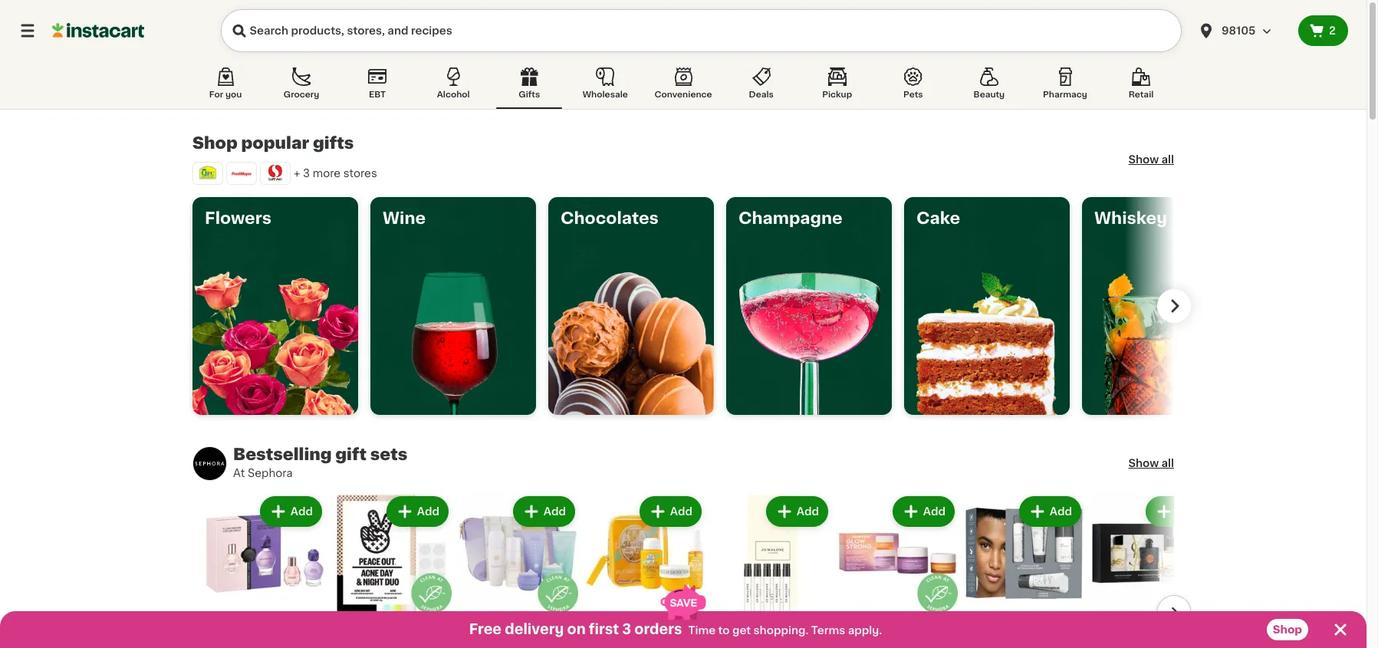 Task type: locate. For each thing, give the bounding box(es) containing it.
1 show from the top
[[1129, 154, 1159, 165]]

sephora
[[248, 468, 293, 479]]

shop
[[193, 135, 238, 151], [1273, 624, 1302, 635]]

2 00 from the left
[[617, 622, 629, 630]]

7 add button from the left
[[1021, 498, 1080, 525]]

0 horizontal spatial 3
[[303, 168, 310, 179]]

item carousel region
[[175, 493, 1211, 648]]

25
[[846, 621, 867, 637]]

product group containing 68
[[458, 493, 578, 648]]

4 product group from the left
[[584, 493, 705, 648]]

free delivery on first 3 orders time to get shopping. terms apply.
[[469, 623, 882, 637]]

0 vertical spatial show
[[1129, 154, 1159, 165]]

7 add from the left
[[1050, 506, 1072, 517]]

0 vertical spatial all
[[1162, 154, 1174, 165]]

3 add button from the left
[[514, 498, 574, 525]]

pickup
[[822, 91, 852, 99]]

2 all from the top
[[1162, 458, 1174, 469]]

deals button
[[728, 64, 794, 109]]

shop inside tab panel
[[193, 135, 238, 151]]

1 vertical spatial show
[[1129, 458, 1159, 469]]

show all
[[1129, 154, 1174, 165], [1129, 458, 1174, 469]]

$ inside $ 68 00
[[461, 622, 467, 630]]

$
[[461, 622, 467, 630], [588, 622, 593, 630], [714, 622, 720, 630], [841, 622, 846, 630]]

6 add from the left
[[923, 506, 946, 517]]

next image
[[1163, 297, 1182, 315]]

show all link
[[1129, 152, 1174, 167], [1129, 456, 1174, 471]]

+
[[294, 168, 300, 179]]

show all for tile list cards carousel element
[[1129, 154, 1174, 165]]

$ for 68
[[461, 622, 467, 630]]

$ for 30
[[588, 622, 593, 630]]

1 horizontal spatial shop
[[1273, 624, 1302, 635]]

1 vertical spatial all
[[1162, 458, 1174, 469]]

whiskey
[[1095, 210, 1167, 226]]

product group containing 20
[[711, 493, 831, 648]]

show
[[1129, 154, 1159, 165], [1129, 458, 1159, 469]]

add button for product group containing 25
[[894, 498, 953, 525]]

8 add button from the left
[[1147, 498, 1207, 525]]

1 vertical spatial show all
[[1129, 458, 1174, 469]]

00 inside $ 25 00
[[869, 622, 881, 630]]

1 add from the left
[[291, 506, 313, 517]]

pets
[[904, 91, 923, 99]]

free
[[469, 623, 502, 637]]

shop for shop
[[1273, 624, 1302, 635]]

$ left apply.
[[841, 622, 846, 630]]

1 add button from the left
[[261, 498, 321, 525]]

add for add button for 2nd product group from the left
[[417, 506, 440, 517]]

$ inside $ 20 00
[[714, 622, 720, 630]]

00
[[490, 622, 503, 630], [617, 622, 629, 630], [743, 622, 755, 630], [869, 622, 881, 630]]

add for add button related to first product group from left
[[291, 506, 313, 517]]

show all link for item carousel region
[[1129, 456, 1174, 471]]

00 right the 25
[[869, 622, 881, 630]]

00 right 30
[[617, 622, 629, 630]]

shop inside shop button
[[1273, 624, 1302, 635]]

ebt button
[[344, 64, 410, 109]]

00 for 68
[[490, 622, 503, 630]]

all for item carousel region
[[1162, 458, 1174, 469]]

20
[[720, 621, 742, 637]]

5 product group from the left
[[711, 493, 831, 648]]

1 vertical spatial show all link
[[1129, 456, 1174, 471]]

3 add from the left
[[544, 506, 566, 517]]

apply.
[[848, 625, 882, 636]]

add for add button for product group containing 25
[[923, 506, 946, 517]]

champagne
[[739, 210, 843, 226]]

2 add button from the left
[[388, 498, 447, 525]]

00 inside $ 68 00
[[490, 622, 503, 630]]

2 show from the top
[[1129, 458, 1159, 469]]

0 vertical spatial show all link
[[1129, 152, 1174, 167]]

shop left close icon
[[1273, 624, 1302, 635]]

4 add button from the left
[[641, 498, 700, 525]]

$ left free
[[461, 622, 467, 630]]

add button for product group containing 68
[[514, 498, 574, 525]]

delivery
[[505, 623, 564, 637]]

00 for 30
[[617, 622, 629, 630]]

$ inside $ 25 00
[[841, 622, 846, 630]]

cake link
[[904, 197, 1070, 415]]

$ 68 00
[[461, 621, 503, 637]]

add
[[291, 506, 313, 517], [417, 506, 440, 517], [544, 506, 566, 517], [670, 506, 693, 517], [797, 506, 819, 517], [923, 506, 946, 517], [1050, 506, 1072, 517], [1176, 506, 1199, 517]]

3
[[303, 168, 310, 179], [622, 623, 631, 637]]

pharmacy button
[[1032, 64, 1098, 109]]

1 98105 button from the left
[[1188, 9, 1299, 52]]

chocolates
[[561, 210, 659, 226]]

tab panel containing shop popular gifts
[[175, 134, 1254, 648]]

$ right on
[[588, 622, 593, 630]]

00 for 20
[[743, 622, 755, 630]]

2 show all from the top
[[1129, 458, 1174, 469]]

2 $ from the left
[[588, 622, 593, 630]]

6 add button from the left
[[894, 498, 953, 525]]

1 00 from the left
[[490, 622, 503, 630]]

5 add button from the left
[[768, 498, 827, 525]]

00 inside $ 30 00
[[617, 622, 629, 630]]

3 product group from the left
[[458, 493, 578, 648]]

beauty
[[974, 91, 1005, 99]]

wine link
[[370, 197, 536, 415]]

6 product group from the left
[[838, 493, 958, 648]]

0 horizontal spatial shop
[[193, 135, 238, 151]]

00 right 20
[[743, 622, 755, 630]]

98105 button
[[1188, 9, 1299, 52], [1197, 9, 1289, 52]]

add for product group containing 30's add button
[[670, 506, 693, 517]]

at
[[233, 468, 245, 479]]

00 for 25
[[869, 622, 881, 630]]

product group
[[205, 493, 325, 648], [331, 493, 452, 648], [458, 493, 578, 648], [584, 493, 705, 648], [711, 493, 831, 648], [838, 493, 958, 648], [964, 493, 1085, 648], [1091, 493, 1211, 648]]

$ for 25
[[841, 622, 846, 630]]

1 $ from the left
[[461, 622, 467, 630]]

champagne link
[[726, 197, 892, 415]]

3 $ from the left
[[714, 622, 720, 630]]

5 add from the left
[[797, 506, 819, 517]]

shop categories tab list
[[193, 64, 1174, 109]]

$ 30 00
[[588, 621, 629, 637]]

for
[[209, 91, 223, 99]]

3 right 30
[[622, 623, 631, 637]]

3 right +
[[303, 168, 310, 179]]

4 00 from the left
[[869, 622, 881, 630]]

2 add from the left
[[417, 506, 440, 517]]

gift
[[335, 446, 367, 463]]

show for item carousel region
[[1129, 458, 1159, 469]]

time
[[688, 625, 716, 636]]

1 vertical spatial shop
[[1273, 624, 1302, 635]]

get
[[733, 625, 751, 636]]

1 vertical spatial 3
[[622, 623, 631, 637]]

1 show all from the top
[[1129, 154, 1174, 165]]

3 00 from the left
[[743, 622, 755, 630]]

tab panel
[[175, 134, 1254, 648]]

4 add from the left
[[670, 506, 693, 517]]

$ inside $ 30 00
[[588, 622, 593, 630]]

add button for first product group from right
[[1147, 498, 1207, 525]]

you
[[225, 91, 242, 99]]

$ left get
[[714, 622, 720, 630]]

8 add from the left
[[1176, 506, 1199, 517]]

2 product group from the left
[[331, 493, 452, 648]]

all
[[1162, 154, 1174, 165], [1162, 458, 1174, 469]]

None search field
[[221, 9, 1182, 52]]

2 show all link from the top
[[1129, 456, 1174, 471]]

beauty button
[[956, 64, 1022, 109]]

00 inside $ 20 00
[[743, 622, 755, 630]]

0 vertical spatial 3
[[303, 168, 310, 179]]

fred meyer logo image
[[230, 162, 253, 185]]

1 all from the top
[[1162, 154, 1174, 165]]

grocery button
[[269, 64, 334, 109]]

1 show all link from the top
[[1129, 152, 1174, 167]]

bestselling
[[233, 446, 332, 463]]

0 vertical spatial show all
[[1129, 154, 1174, 165]]

4 $ from the left
[[841, 622, 846, 630]]

+ 3 more stores
[[294, 168, 377, 179]]

Search field
[[221, 9, 1182, 52]]

on
[[567, 623, 586, 637]]

add button
[[261, 498, 321, 525], [388, 498, 447, 525], [514, 498, 574, 525], [641, 498, 700, 525], [768, 498, 827, 525], [894, 498, 953, 525], [1021, 498, 1080, 525], [1147, 498, 1207, 525]]

shop popular gifts
[[193, 135, 354, 151]]

1 product group from the left
[[205, 493, 325, 648]]

save image
[[661, 585, 706, 620]]

shop up qfc logo
[[193, 135, 238, 151]]

add for second product group from right's add button
[[1050, 506, 1072, 517]]

00 right the 68
[[490, 622, 503, 630]]

show for tile list cards carousel element
[[1129, 154, 1159, 165]]

add button for product group containing 30
[[641, 498, 700, 525]]

alcohol
[[437, 91, 470, 99]]

0 vertical spatial shop
[[193, 135, 238, 151]]



Task type: describe. For each thing, give the bounding box(es) containing it.
wholesale
[[583, 91, 628, 99]]

grocery
[[284, 91, 319, 99]]

pets button
[[880, 64, 946, 109]]

for you button
[[193, 64, 258, 109]]

wine
[[383, 210, 426, 226]]

cake
[[917, 210, 961, 226]]

pharmacy
[[1043, 91, 1087, 99]]

show all link for tile list cards carousel element
[[1129, 152, 1174, 167]]

bestselling gift sets at sephora
[[233, 446, 408, 479]]

2 98105 button from the left
[[1197, 9, 1289, 52]]

all for tile list cards carousel element
[[1162, 154, 1174, 165]]

add for add button related to product group containing 20
[[797, 506, 819, 517]]

for you
[[209, 91, 242, 99]]

instacart image
[[52, 21, 144, 40]]

retail
[[1129, 91, 1154, 99]]

pickup button
[[804, 64, 870, 109]]

alcohol button
[[420, 64, 486, 109]]

gifts
[[519, 91, 540, 99]]

to
[[718, 625, 730, 636]]

flowers link
[[193, 197, 358, 415]]

add button for first product group from left
[[261, 498, 321, 525]]

2
[[1329, 25, 1336, 36]]

qfc logo image
[[196, 162, 219, 185]]

98105
[[1222, 25, 1256, 36]]

convenience
[[655, 91, 712, 99]]

tile list cards carousel element
[[186, 191, 1254, 421]]

7 product group from the left
[[964, 493, 1085, 648]]

$ 25 00
[[841, 621, 881, 637]]

$ for 20
[[714, 622, 720, 630]]

30
[[593, 621, 615, 637]]

safeway logo image
[[264, 162, 287, 185]]

gifts
[[313, 135, 354, 151]]

flowers
[[205, 210, 272, 226]]

convenience button
[[648, 64, 718, 109]]

$ 20 00
[[714, 621, 755, 637]]

terms
[[811, 625, 845, 636]]

8 product group from the left
[[1091, 493, 1211, 648]]

close image
[[1332, 621, 1350, 639]]

orders
[[635, 623, 682, 637]]

popular
[[241, 135, 309, 151]]

deals
[[749, 91, 774, 99]]

ebt
[[369, 91, 386, 99]]

product group containing 30
[[584, 493, 705, 648]]

first
[[589, 623, 619, 637]]

more
[[313, 168, 341, 179]]

wholesale button
[[572, 64, 638, 109]]

whiskey link
[[1082, 197, 1248, 415]]

stores
[[343, 168, 377, 179]]

+ 3 more stores link
[[193, 157, 377, 185]]

chocolates link
[[548, 197, 714, 415]]

product group containing 25
[[838, 493, 958, 648]]

add button for second product group from right
[[1021, 498, 1080, 525]]

retail button
[[1108, 64, 1174, 109]]

add button for 2nd product group from the left
[[388, 498, 447, 525]]

shop for shop popular gifts
[[193, 135, 238, 151]]

add for first product group from right's add button
[[1176, 506, 1199, 517]]

sephora image
[[193, 446, 227, 481]]

shopping.
[[754, 625, 809, 636]]

shop button
[[1267, 619, 1309, 640]]

68
[[467, 621, 489, 637]]

2 button
[[1299, 15, 1348, 46]]

gifts button
[[496, 64, 562, 109]]

1 horizontal spatial 3
[[622, 623, 631, 637]]

show all for item carousel region
[[1129, 458, 1174, 469]]

add for add button related to product group containing 68
[[544, 506, 566, 517]]

add button for product group containing 20
[[768, 498, 827, 525]]

sets
[[370, 446, 408, 463]]



Task type: vqa. For each thing, say whether or not it's contained in the screenshot.
00 associated with 25
yes



